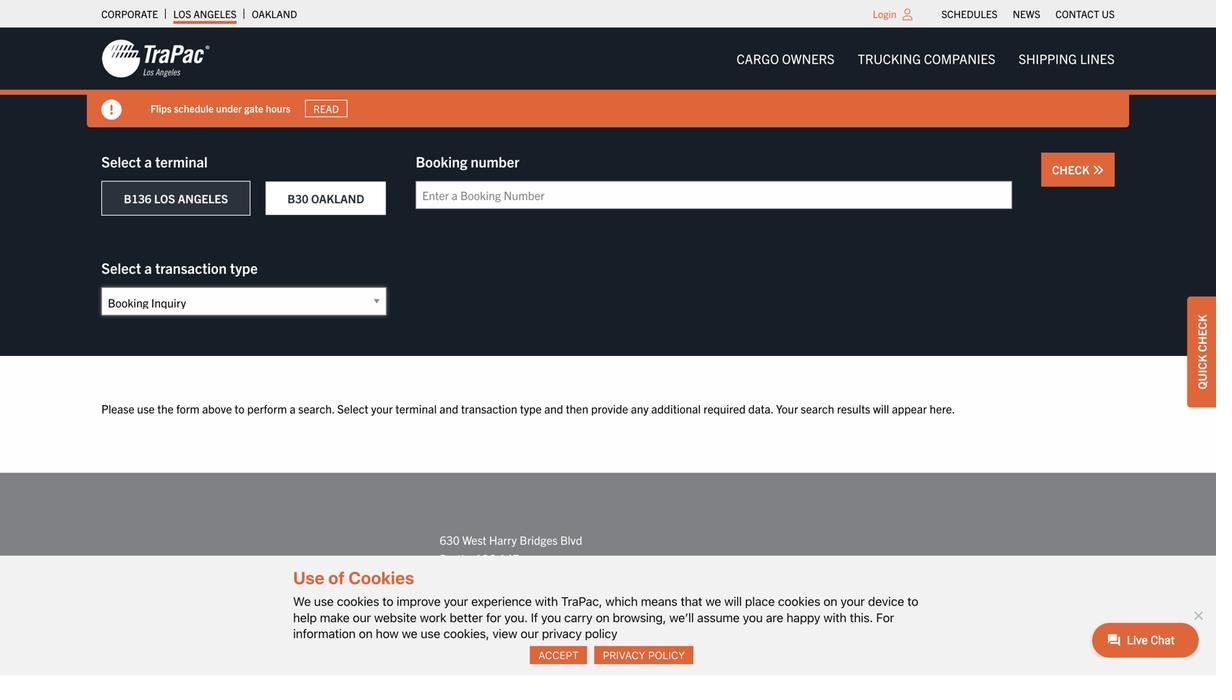 Task type: locate. For each thing, give the bounding box(es) containing it.
here.
[[930, 402, 956, 416]]

0 horizontal spatial cookies
[[337, 595, 380, 609]]

a
[[144, 152, 152, 171], [144, 259, 152, 277], [290, 402, 296, 416]]

0 vertical spatial our
[[353, 611, 371, 625]]

1 vertical spatial terminal
[[396, 402, 437, 416]]

0 horizontal spatial los angeles
[[173, 7, 237, 20]]

your
[[777, 402, 799, 416]]

1 horizontal spatial we
[[706, 595, 722, 609]]

1 horizontal spatial check
[[1195, 315, 1210, 352]]

contact
[[1056, 7, 1100, 20]]

0 vertical spatial on
[[824, 595, 838, 609]]

any
[[631, 402, 649, 416]]

1 horizontal spatial type
[[520, 402, 542, 416]]

0 horizontal spatial will
[[725, 595, 742, 609]]

form
[[176, 402, 200, 416]]

assume
[[698, 611, 740, 625]]

1 vertical spatial with
[[824, 611, 847, 625]]

corporate link
[[101, 4, 158, 24]]

on left device
[[824, 595, 838, 609]]

0 vertical spatial with
[[535, 595, 558, 609]]

1 horizontal spatial solid image
[[1093, 164, 1105, 176]]

1 horizontal spatial and
[[545, 402, 564, 416]]

above
[[202, 402, 232, 416]]

cookies up make
[[337, 595, 380, 609]]

we down website
[[402, 627, 418, 641]]

contact us
[[1056, 7, 1115, 20]]

your right search. on the left bottom of the page
[[371, 402, 393, 416]]

cookies up happy
[[778, 595, 821, 609]]

with left this.
[[824, 611, 847, 625]]

solid image
[[101, 100, 122, 120], [1093, 164, 1105, 176]]

on left how
[[359, 627, 373, 641]]

read
[[314, 102, 339, 115]]

companies
[[925, 50, 996, 67]]

provide
[[591, 402, 629, 416]]

no image
[[1191, 609, 1206, 623]]

angeles
[[194, 7, 237, 20], [178, 191, 228, 206], [312, 580, 362, 594]]

cookies
[[349, 568, 414, 588]]

select down b136
[[101, 259, 141, 277]]

use left the
[[137, 402, 155, 416]]

0 vertical spatial los angeles
[[173, 7, 237, 20]]

1 cookies from the left
[[337, 595, 380, 609]]

a up b136
[[144, 152, 152, 171]]

1 vertical spatial code:
[[463, 626, 491, 640]]

menu bar up the "shipping"
[[934, 4, 1123, 24]]

quick check link
[[1188, 297, 1217, 408]]

2 horizontal spatial use
[[421, 627, 441, 641]]

0 vertical spatial use
[[137, 402, 155, 416]]

a left search. on the left bottom of the page
[[290, 402, 296, 416]]

perform
[[247, 402, 287, 416]]

work
[[420, 611, 447, 625]]

under
[[216, 102, 242, 115]]

harry
[[489, 533, 517, 548]]

we up assume
[[706, 595, 722, 609]]

1 horizontal spatial to
[[383, 595, 394, 609]]

menu bar down light icon on the right top of the page
[[725, 44, 1127, 73]]

use
[[293, 568, 325, 588]]

means
[[641, 595, 678, 609]]

1 vertical spatial oakland
[[311, 191, 364, 206]]

1 vertical spatial select
[[101, 259, 141, 277]]

2 you from the left
[[743, 611, 763, 625]]

y258
[[501, 607, 528, 622]]

1 horizontal spatial transaction
[[461, 402, 518, 416]]

cookies
[[337, 595, 380, 609], [778, 595, 821, 609]]

1 vertical spatial use
[[314, 595, 334, 609]]

to
[[235, 402, 245, 416], [383, 595, 394, 609], [908, 595, 919, 609]]

1 horizontal spatial on
[[596, 611, 610, 625]]

you right if
[[541, 611, 561, 625]]

2 and from the left
[[545, 402, 564, 416]]

select a terminal
[[101, 152, 208, 171]]

1 vertical spatial will
[[725, 595, 742, 609]]

1 vertical spatial transaction
[[461, 402, 518, 416]]

use down work
[[421, 627, 441, 641]]

b136 los angeles
[[124, 191, 228, 206]]

your
[[371, 402, 393, 416], [444, 595, 468, 609], [841, 595, 865, 609]]

better
[[450, 611, 483, 625]]

you
[[541, 611, 561, 625], [743, 611, 763, 625]]

select right search. on the left bottom of the page
[[337, 402, 369, 416]]

to up website
[[383, 595, 394, 609]]

angeles down select a terminal
[[178, 191, 228, 206]]

1 horizontal spatial with
[[824, 611, 847, 625]]

1 horizontal spatial los angeles
[[288, 580, 362, 594]]

oakland right the los angeles link
[[252, 7, 297, 20]]

transaction
[[155, 259, 227, 277], [461, 402, 518, 416]]

make
[[320, 611, 350, 625]]

0 vertical spatial check
[[1053, 162, 1093, 177]]

code:
[[471, 607, 499, 622], [463, 626, 491, 640]]

schedule
[[174, 102, 214, 115]]

menu bar
[[934, 4, 1123, 24], [725, 44, 1127, 73]]

1 vertical spatial a
[[144, 259, 152, 277]]

0 vertical spatial menu bar
[[934, 4, 1123, 24]]

your up this.
[[841, 595, 865, 609]]

happy
[[787, 611, 821, 625]]

shipping lines link
[[1008, 44, 1127, 73]]

2 vertical spatial use
[[421, 627, 441, 641]]

use up make
[[314, 595, 334, 609]]

los angeles up los angeles image
[[173, 7, 237, 20]]

angeles left 'oakland' link on the top left
[[194, 7, 237, 20]]

0 horizontal spatial you
[[541, 611, 561, 625]]

with up if
[[535, 595, 558, 609]]

cargo
[[737, 50, 779, 67]]

0 horizontal spatial check
[[1053, 162, 1093, 177]]

accept
[[539, 650, 579, 662]]

check
[[1053, 162, 1093, 177], [1195, 315, 1210, 352]]

browsing,
[[613, 611, 667, 625]]

los up los angeles image
[[173, 7, 191, 20]]

footer
[[0, 473, 1217, 676]]

and
[[440, 402, 459, 416], [545, 402, 564, 416]]

footer containing 630 west harry bridges blvd
[[0, 473, 1217, 676]]

0 vertical spatial terminal
[[155, 152, 208, 171]]

1 vertical spatial our
[[521, 627, 539, 641]]

we
[[293, 595, 311, 609]]

0 horizontal spatial your
[[371, 402, 393, 416]]

this.
[[850, 611, 874, 625]]

los angeles link
[[173, 4, 237, 24]]

website
[[374, 611, 417, 625]]

0 horizontal spatial type
[[230, 259, 258, 277]]

los angeles
[[173, 7, 237, 20], [288, 580, 362, 594]]

136-
[[476, 552, 500, 566]]

check inside button
[[1053, 162, 1093, 177]]

0 vertical spatial solid image
[[101, 100, 122, 120]]

terminal
[[155, 152, 208, 171], [396, 402, 437, 416]]

0 vertical spatial code:
[[471, 607, 499, 622]]

firms code:  y258 port code:  2704
[[440, 607, 528, 640]]

on up policy
[[596, 611, 610, 625]]

you down place
[[743, 611, 763, 625]]

147
[[500, 552, 520, 566]]

2 vertical spatial on
[[359, 627, 373, 641]]

to right device
[[908, 595, 919, 609]]

2 vertical spatial angeles
[[312, 580, 362, 594]]

trapac,
[[562, 595, 603, 609]]

privacy
[[542, 627, 582, 641]]

then
[[566, 402, 589, 416]]

0 horizontal spatial solid image
[[101, 100, 122, 120]]

Booking number text field
[[416, 181, 1013, 209]]

us
[[1102, 7, 1115, 20]]

0 horizontal spatial oakland
[[252, 7, 297, 20]]

angeles up make
[[312, 580, 362, 594]]

for
[[486, 611, 502, 625]]

a down b136
[[144, 259, 152, 277]]

code: up cookies,
[[471, 607, 499, 622]]

1 horizontal spatial you
[[743, 611, 763, 625]]

type
[[230, 259, 258, 277], [520, 402, 542, 416]]

1 horizontal spatial our
[[521, 627, 539, 641]]

information
[[293, 627, 356, 641]]

0 horizontal spatial we
[[402, 627, 418, 641]]

oakland
[[252, 7, 297, 20], [311, 191, 364, 206]]

select up b136
[[101, 152, 141, 171]]

code: down better
[[463, 626, 491, 640]]

0 horizontal spatial and
[[440, 402, 459, 416]]

1 horizontal spatial cookies
[[778, 595, 821, 609]]

0 vertical spatial select
[[101, 152, 141, 171]]

los right b136
[[154, 191, 175, 206]]

0 vertical spatial will
[[874, 402, 890, 416]]

oakland right b30 at the left top of the page
[[311, 191, 364, 206]]

0 vertical spatial transaction
[[155, 259, 227, 277]]

0 horizontal spatial our
[[353, 611, 371, 625]]

1 horizontal spatial will
[[874, 402, 890, 416]]

0 horizontal spatial use
[[137, 402, 155, 416]]

please use the form above to perform a search. select your terminal and transaction type and then provide any additional required data. your search results will appear here.
[[101, 402, 956, 416]]

1 vertical spatial menu bar
[[725, 44, 1127, 73]]

privacy policy
[[603, 650, 685, 662]]

quick check
[[1195, 315, 1210, 390]]

your up better
[[444, 595, 468, 609]]

will right results
[[874, 402, 890, 416]]

1 vertical spatial type
[[520, 402, 542, 416]]

to right above
[[235, 402, 245, 416]]

port
[[440, 626, 461, 640]]

policy
[[649, 650, 685, 662]]

cargo owners link
[[725, 44, 847, 73]]

0 horizontal spatial transaction
[[155, 259, 227, 277]]

0 vertical spatial a
[[144, 152, 152, 171]]

1 vertical spatial solid image
[[1093, 164, 1105, 176]]

los
[[173, 7, 191, 20], [154, 191, 175, 206], [288, 580, 309, 594]]

will up assume
[[725, 595, 742, 609]]

2 horizontal spatial on
[[824, 595, 838, 609]]

our right make
[[353, 611, 371, 625]]

los up we
[[288, 580, 309, 594]]

gate
[[244, 102, 264, 115]]

banner
[[0, 28, 1217, 127]]

b136
[[124, 191, 152, 206]]

our down if
[[521, 627, 539, 641]]

1 vertical spatial los angeles
[[288, 580, 362, 594]]

los angeles up we
[[288, 580, 362, 594]]

schedules
[[942, 7, 998, 20]]

we
[[706, 595, 722, 609], [402, 627, 418, 641]]



Task type: describe. For each thing, give the bounding box(es) containing it.
for
[[877, 611, 895, 625]]

1 vertical spatial on
[[596, 611, 610, 625]]

of
[[328, 568, 345, 588]]

oakland link
[[252, 4, 297, 24]]

help
[[293, 611, 317, 625]]

1 you from the left
[[541, 611, 561, 625]]

flips
[[151, 102, 172, 115]]

check button
[[1042, 153, 1115, 187]]

news
[[1013, 7, 1041, 20]]

1 horizontal spatial use
[[314, 595, 334, 609]]

2 cookies from the left
[[778, 595, 821, 609]]

news link
[[1013, 4, 1041, 24]]

0 horizontal spatial terminal
[[155, 152, 208, 171]]

results
[[838, 402, 871, 416]]

0 vertical spatial type
[[230, 259, 258, 277]]

1 horizontal spatial terminal
[[396, 402, 437, 416]]

1 horizontal spatial oakland
[[311, 191, 364, 206]]

hours
[[266, 102, 291, 115]]

bridges
[[520, 533, 558, 548]]

0 vertical spatial oakland
[[252, 7, 297, 20]]

light image
[[903, 9, 913, 20]]

west
[[463, 533, 487, 548]]

booking
[[416, 152, 468, 171]]

you.
[[505, 611, 528, 625]]

select for select a terminal
[[101, 152, 141, 171]]

that
[[681, 595, 703, 609]]

schedules link
[[942, 4, 998, 24]]

a for terminal
[[144, 152, 152, 171]]

will inside use of cookies we use cookies to improve your experience with trapac, which means that we will place cookies on your device to help make our website work better for you. if you carry on browsing, we'll assume you are happy with this. for information on how we use cookies, view our privacy policy
[[725, 595, 742, 609]]

2 vertical spatial a
[[290, 402, 296, 416]]

menu bar containing cargo owners
[[725, 44, 1127, 73]]

cargo owners
[[737, 50, 835, 67]]

firms
[[440, 607, 468, 622]]

trucking companies
[[858, 50, 996, 67]]

corporate
[[101, 7, 158, 20]]

we'll
[[670, 611, 694, 625]]

contact us link
[[1056, 4, 1115, 24]]

blvd
[[561, 533, 583, 548]]

shipping
[[1019, 50, 1078, 67]]

appear
[[892, 402, 928, 416]]

booking number
[[416, 152, 520, 171]]

select for select a transaction type
[[101, 259, 141, 277]]

search
[[801, 402, 835, 416]]

2 vertical spatial select
[[337, 402, 369, 416]]

view
[[493, 627, 518, 641]]

which
[[606, 595, 638, 609]]

policy
[[585, 627, 618, 641]]

shipping lines
[[1019, 50, 1115, 67]]

cookies,
[[444, 627, 490, 641]]

berths
[[440, 552, 473, 566]]

lines
[[1081, 50, 1115, 67]]

select a transaction type
[[101, 259, 258, 277]]

the
[[157, 402, 174, 416]]

use of cookies we use cookies to improve your experience with trapac, which means that we will place cookies on your device to help make our website work better for you. if you carry on browsing, we'll assume you are happy with this. for information on how we use cookies, view our privacy policy
[[293, 568, 919, 641]]

0 horizontal spatial on
[[359, 627, 373, 641]]

how
[[376, 627, 399, 641]]

1 vertical spatial check
[[1195, 315, 1210, 352]]

flips schedule under gate hours
[[151, 102, 291, 115]]

2 horizontal spatial your
[[841, 595, 865, 609]]

0 vertical spatial los
[[173, 7, 191, 20]]

1 vertical spatial los
[[154, 191, 175, 206]]

device
[[869, 595, 905, 609]]

login link
[[873, 7, 897, 20]]

required
[[704, 402, 746, 416]]

0 vertical spatial we
[[706, 595, 722, 609]]

read link
[[305, 100, 348, 117]]

privacy policy link
[[595, 647, 694, 665]]

1 and from the left
[[440, 402, 459, 416]]

are
[[766, 611, 784, 625]]

banner containing cargo owners
[[0, 28, 1217, 127]]

place
[[746, 595, 775, 609]]

0 horizontal spatial to
[[235, 402, 245, 416]]

b30 oakland
[[288, 191, 364, 206]]

accept link
[[530, 647, 588, 665]]

additional
[[652, 402, 701, 416]]

trucking
[[858, 50, 922, 67]]

630 west harry bridges blvd berths 136-147
[[440, 533, 583, 566]]

number
[[471, 152, 520, 171]]

a for transaction
[[144, 259, 152, 277]]

los angeles image
[[101, 38, 210, 79]]

if
[[531, 611, 538, 625]]

improve
[[397, 595, 441, 609]]

privacy
[[603, 650, 646, 662]]

trucking companies link
[[847, 44, 1008, 73]]

please
[[101, 402, 135, 416]]

menu bar containing schedules
[[934, 4, 1123, 24]]

2704
[[494, 626, 520, 640]]

0 horizontal spatial with
[[535, 595, 558, 609]]

1 horizontal spatial your
[[444, 595, 468, 609]]

b30
[[288, 191, 309, 206]]

2 horizontal spatial to
[[908, 595, 919, 609]]

data.
[[749, 402, 774, 416]]

solid image inside check button
[[1093, 164, 1105, 176]]

quick
[[1195, 355, 1210, 390]]

1 vertical spatial angeles
[[178, 191, 228, 206]]

0 vertical spatial angeles
[[194, 7, 237, 20]]

1 vertical spatial we
[[402, 627, 418, 641]]

2 vertical spatial los
[[288, 580, 309, 594]]



Task type: vqa. For each thing, say whether or not it's contained in the screenshot.
Enter
no



